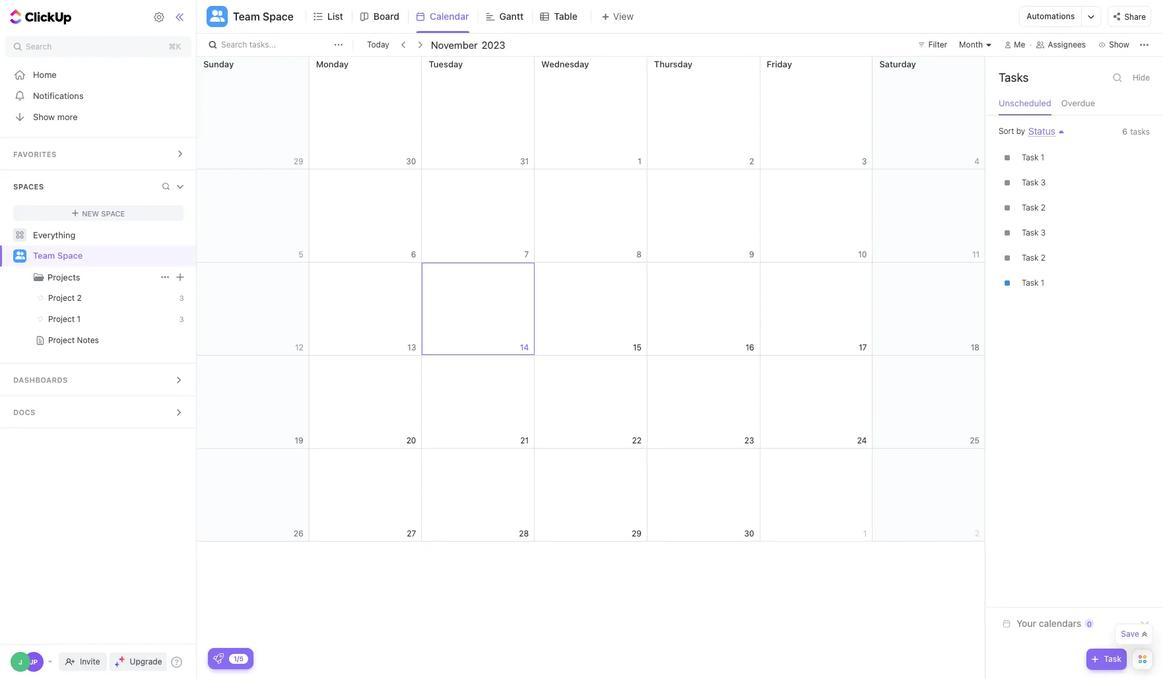 Task type: describe. For each thing, give the bounding box(es) containing it.
1 horizontal spatial 29
[[632, 529, 642, 539]]

‎task 1
[[1023, 153, 1045, 163]]

12
[[295, 343, 304, 352]]

unscheduled
[[999, 98, 1052, 108]]

team for team space link on the left of page
[[33, 251, 55, 261]]

home
[[33, 69, 57, 80]]

1 projects link from the left
[[1, 267, 158, 288]]

assignees button
[[1031, 37, 1093, 53]]

tasks...
[[249, 40, 276, 50]]

me
[[1015, 40, 1026, 50]]

show for show more
[[33, 111, 55, 122]]

tasks
[[1131, 127, 1151, 137]]

8
[[637, 249, 642, 259]]

10
[[859, 249, 868, 259]]

sort by
[[999, 126, 1026, 136]]

search tasks...
[[221, 40, 276, 50]]

team for team space button
[[233, 11, 260, 22]]

task 2
[[1023, 203, 1046, 213]]

15
[[633, 343, 642, 352]]

1 for task 1
[[1042, 278, 1045, 288]]

board
[[374, 11, 400, 22]]

show button
[[1095, 37, 1134, 53]]

5
[[299, 249, 304, 259]]

home link
[[0, 64, 197, 85]]

‎task for ‎task 1
[[1023, 153, 1039, 163]]

monday
[[316, 59, 349, 69]]

jp
[[30, 659, 38, 667]]

27
[[407, 529, 416, 539]]

1/5
[[234, 655, 244, 663]]

2 for ‎task 2
[[1042, 253, 1046, 263]]

status button
[[1026, 126, 1056, 137]]

view button
[[591, 8, 638, 25]]

21
[[521, 436, 529, 446]]

onboarding checklist button image
[[213, 654, 224, 665]]

calendar link
[[430, 0, 475, 33]]

dashboards
[[13, 376, 68, 384]]

dropdown menu image
[[177, 273, 185, 281]]

new space
[[82, 209, 125, 218]]

thursday
[[655, 59, 693, 69]]

project 1
[[48, 314, 81, 324]]

Search tasks... text field
[[221, 36, 331, 54]]

assignees
[[1049, 40, 1087, 50]]

automations button
[[1021, 7, 1082, 26]]

today button
[[365, 38, 392, 52]]

row containing 19
[[197, 356, 986, 449]]

calendars
[[1040, 618, 1082, 630]]

6 for 6 tasks
[[1123, 127, 1128, 137]]

project notes
[[48, 336, 99, 345]]

project for project 2
[[48, 293, 75, 303]]

20
[[407, 436, 416, 446]]

projects
[[48, 272, 80, 283]]

⌘k
[[169, 42, 181, 52]]

notifications link
[[0, 85, 197, 106]]

hide
[[1134, 73, 1151, 83]]

everything link
[[0, 225, 197, 246]]

1 horizontal spatial space
[[101, 209, 125, 218]]

9
[[750, 249, 755, 259]]

project 2 link
[[0, 288, 171, 309]]

search for search tasks...
[[221, 40, 247, 50]]

filter
[[929, 40, 948, 50]]

search for search
[[26, 42, 52, 52]]

notes
[[77, 336, 99, 345]]

saturday
[[880, 59, 917, 69]]

show more
[[33, 111, 78, 122]]

6 tasks
[[1123, 127, 1151, 137]]

4
[[975, 156, 980, 166]]

table link
[[554, 0, 583, 33]]

task 1
[[1023, 278, 1045, 288]]

2 for task 2
[[1042, 203, 1046, 213]]

24
[[858, 436, 868, 446]]

everything
[[33, 230, 76, 240]]

notifications
[[33, 90, 84, 101]]

sparkle svg 2 image
[[115, 663, 120, 668]]

team space for team space button
[[233, 11, 294, 22]]

2 projects link from the left
[[48, 267, 158, 288]]

0
[[1088, 620, 1093, 629]]

25
[[971, 436, 980, 446]]

23
[[745, 436, 755, 446]]

view
[[614, 11, 634, 22]]

tuesday
[[429, 59, 463, 69]]

wednesday
[[542, 59, 589, 69]]



Task type: vqa. For each thing, say whether or not it's contained in the screenshot.
team
yes



Task type: locate. For each thing, give the bounding box(es) containing it.
team space up tasks...
[[233, 11, 294, 22]]

space inside team space button
[[263, 11, 294, 22]]

0 vertical spatial team space
[[233, 11, 294, 22]]

team space button
[[228, 2, 294, 31]]

show for show
[[1110, 40, 1130, 50]]

overdue
[[1062, 98, 1096, 108]]

3 row from the top
[[197, 263, 986, 356]]

team space link
[[33, 246, 185, 267]]

space
[[263, 11, 294, 22], [101, 209, 125, 218], [57, 251, 83, 261]]

0 horizontal spatial team space
[[33, 251, 83, 261]]

1 horizontal spatial team
[[233, 11, 260, 22]]

by
[[1017, 126, 1026, 136]]

task 3
[[1023, 178, 1046, 188], [1023, 228, 1046, 238]]

1 project from the top
[[48, 293, 75, 303]]

19
[[295, 436, 304, 446]]

spaces
[[13, 182, 44, 191]]

project down 'projects'
[[48, 293, 75, 303]]

show
[[1110, 40, 1130, 50], [33, 111, 55, 122]]

1 horizontal spatial 6
[[1123, 127, 1128, 137]]

7
[[525, 249, 529, 259]]

project
[[48, 293, 75, 303], [48, 314, 75, 324], [48, 336, 75, 345]]

2023
[[482, 39, 506, 51]]

team
[[233, 11, 260, 22], [33, 251, 55, 261]]

gantt link
[[500, 0, 529, 33]]

your
[[1017, 618, 1037, 630]]

1 vertical spatial 29
[[632, 529, 642, 539]]

0 horizontal spatial search
[[26, 42, 52, 52]]

me button
[[1000, 37, 1031, 53]]

1 row from the top
[[197, 57, 986, 170]]

favorites button
[[0, 138, 197, 170]]

space up 'projects'
[[57, 251, 83, 261]]

‎task 2
[[1023, 253, 1046, 263]]

22
[[632, 436, 642, 446]]

upgrade link
[[109, 653, 167, 672]]

0 vertical spatial team
[[233, 11, 260, 22]]

new
[[82, 209, 99, 218]]

hide button
[[1130, 70, 1155, 86]]

team inside sidebar "navigation"
[[33, 251, 55, 261]]

0 horizontal spatial 30
[[406, 156, 416, 166]]

1 ‎task from the top
[[1023, 153, 1039, 163]]

3 inside 'grid'
[[863, 156, 868, 166]]

show inside sidebar "navigation"
[[33, 111, 55, 122]]

project notes link
[[0, 330, 171, 351]]

0 horizontal spatial 6
[[411, 249, 416, 259]]

2 vertical spatial space
[[57, 251, 83, 261]]

14
[[520, 343, 529, 352]]

grid containing sunday
[[196, 57, 986, 680]]

1 horizontal spatial search
[[221, 40, 247, 50]]

team up search tasks...
[[233, 11, 260, 22]]

row containing 5
[[197, 170, 986, 263]]

5 row from the top
[[197, 449, 986, 542]]

share button
[[1109, 6, 1152, 27]]

1 task 3 from the top
[[1023, 178, 1046, 188]]

project 1 link
[[0, 309, 171, 330]]

2 for project 2
[[77, 293, 82, 303]]

row
[[197, 57, 986, 170], [197, 170, 986, 263], [197, 263, 986, 356], [197, 356, 986, 449], [197, 449, 986, 542]]

more
[[57, 111, 78, 122]]

sunday
[[203, 59, 234, 69]]

‎task down by
[[1023, 153, 1039, 163]]

space for team space link on the left of page
[[57, 251, 83, 261]]

task 3 down task 2
[[1023, 228, 1046, 238]]

project 2
[[48, 293, 82, 303]]

space inside team space link
[[57, 251, 83, 261]]

2 vertical spatial project
[[48, 336, 75, 345]]

share
[[1125, 12, 1147, 22]]

1 vertical spatial project
[[48, 314, 75, 324]]

1 horizontal spatial 30
[[745, 529, 755, 539]]

projects link up project 2
[[1, 267, 158, 288]]

list
[[328, 11, 343, 22]]

search
[[221, 40, 247, 50], [26, 42, 52, 52]]

0 vertical spatial space
[[263, 11, 294, 22]]

row containing 26
[[197, 449, 986, 542]]

0 vertical spatial 29
[[294, 156, 304, 166]]

project down project 2
[[48, 314, 75, 324]]

project for project 1
[[48, 314, 75, 324]]

1 for project 1
[[77, 314, 81, 324]]

2 inside sidebar "navigation"
[[77, 293, 82, 303]]

4 row from the top
[[197, 356, 986, 449]]

2 horizontal spatial space
[[263, 11, 294, 22]]

1 inside sidebar "navigation"
[[77, 314, 81, 324]]

2 ‎task from the top
[[1023, 253, 1039, 263]]

1 horizontal spatial team space
[[233, 11, 294, 22]]

user group image
[[210, 10, 225, 22]]

team space for team space link on the left of page
[[33, 251, 83, 261]]

2 project from the top
[[48, 314, 75, 324]]

onboarding checklist button element
[[213, 654, 224, 665]]

‎task up task 1
[[1023, 253, 1039, 263]]

search up sunday
[[221, 40, 247, 50]]

31
[[521, 156, 529, 166]]

team space down everything
[[33, 251, 83, 261]]

1 horizontal spatial show
[[1110, 40, 1130, 50]]

1 vertical spatial show
[[33, 111, 55, 122]]

show down share button
[[1110, 40, 1130, 50]]

1 vertical spatial task 3
[[1023, 228, 1046, 238]]

row containing 12
[[197, 263, 986, 356]]

row containing 29
[[197, 57, 986, 170]]

today
[[367, 40, 390, 50]]

task
[[1023, 178, 1039, 188], [1023, 203, 1039, 213], [1023, 228, 1039, 238], [1023, 278, 1039, 288], [1105, 655, 1122, 665]]

docs
[[13, 408, 36, 417]]

1 vertical spatial ‎task
[[1023, 253, 1039, 263]]

november 2023
[[431, 39, 506, 51]]

6
[[1123, 127, 1128, 137], [411, 249, 416, 259]]

search inside sidebar "navigation"
[[26, 42, 52, 52]]

project down the 'project 1'
[[48, 336, 75, 345]]

0 vertical spatial task 3
[[1023, 178, 1046, 188]]

1 for ‎task 1
[[1042, 153, 1045, 163]]

16
[[746, 343, 755, 352]]

save
[[1122, 630, 1140, 639]]

gantt
[[500, 11, 524, 22]]

0 horizontal spatial 29
[[294, 156, 304, 166]]

1 vertical spatial team space
[[33, 251, 83, 261]]

26
[[294, 529, 304, 539]]

13
[[408, 343, 416, 352]]

6 inside 'grid'
[[411, 249, 416, 259]]

space up search tasks... 'text box' in the left of the page
[[263, 11, 294, 22]]

28
[[519, 529, 529, 539]]

month button
[[956, 37, 998, 53]]

upgrade
[[130, 657, 162, 667]]

3 project from the top
[[48, 336, 75, 345]]

0 vertical spatial 30
[[406, 156, 416, 166]]

user group image
[[15, 252, 25, 260]]

‎task for ‎task 2
[[1023, 253, 1039, 263]]

sidebar navigation
[[0, 0, 200, 680]]

‎task
[[1023, 153, 1039, 163], [1023, 253, 1039, 263]]

1 vertical spatial 6
[[411, 249, 416, 259]]

2 task 3 from the top
[[1023, 228, 1046, 238]]

1 vertical spatial team
[[33, 251, 55, 261]]

18
[[972, 343, 980, 352]]

0 horizontal spatial team
[[33, 251, 55, 261]]

1
[[1042, 153, 1045, 163], [638, 156, 642, 166], [1042, 278, 1045, 288], [77, 314, 81, 324], [864, 529, 868, 539]]

invite
[[80, 657, 100, 667]]

projects link down everything link
[[48, 267, 158, 288]]

0 vertical spatial 6
[[1123, 127, 1128, 137]]

calendar
[[430, 11, 469, 22]]

1 vertical spatial space
[[101, 209, 125, 218]]

show inside dropdown button
[[1110, 40, 1130, 50]]

project for project notes
[[48, 336, 75, 345]]

2
[[750, 156, 755, 166], [1042, 203, 1046, 213], [1042, 253, 1046, 263], [77, 293, 82, 303], [976, 529, 980, 539]]

space for team space button
[[263, 11, 294, 22]]

grid
[[196, 57, 986, 680]]

team space inside button
[[233, 11, 294, 22]]

your calendars 0
[[1017, 618, 1093, 630]]

17
[[859, 343, 868, 352]]

task 3 up task 2
[[1023, 178, 1046, 188]]

0 horizontal spatial show
[[33, 111, 55, 122]]

6 for 6
[[411, 249, 416, 259]]

friday
[[767, 59, 793, 69]]

list link
[[328, 0, 349, 33]]

sidebar settings image
[[154, 11, 165, 23]]

show left 'more'
[[33, 111, 55, 122]]

space right new
[[101, 209, 125, 218]]

1 vertical spatial 30
[[745, 529, 755, 539]]

team inside button
[[233, 11, 260, 22]]

sort
[[999, 126, 1015, 136]]

0 vertical spatial ‎task
[[1023, 153, 1039, 163]]

0 horizontal spatial space
[[57, 251, 83, 261]]

november
[[431, 39, 478, 51]]

11
[[973, 249, 980, 259]]

status
[[1029, 126, 1056, 137]]

tasks
[[999, 71, 1029, 85]]

team space inside sidebar "navigation"
[[33, 251, 83, 261]]

team down everything
[[33, 251, 55, 261]]

automations
[[1027, 11, 1076, 21]]

favorites
[[13, 150, 57, 159]]

0 vertical spatial show
[[1110, 40, 1130, 50]]

search up 'home'
[[26, 42, 52, 52]]

filter button
[[913, 37, 953, 53]]

board link
[[374, 0, 405, 33]]

0 vertical spatial project
[[48, 293, 75, 303]]

sparkle svg 1 image
[[119, 657, 125, 663]]

2 row from the top
[[197, 170, 986, 263]]



